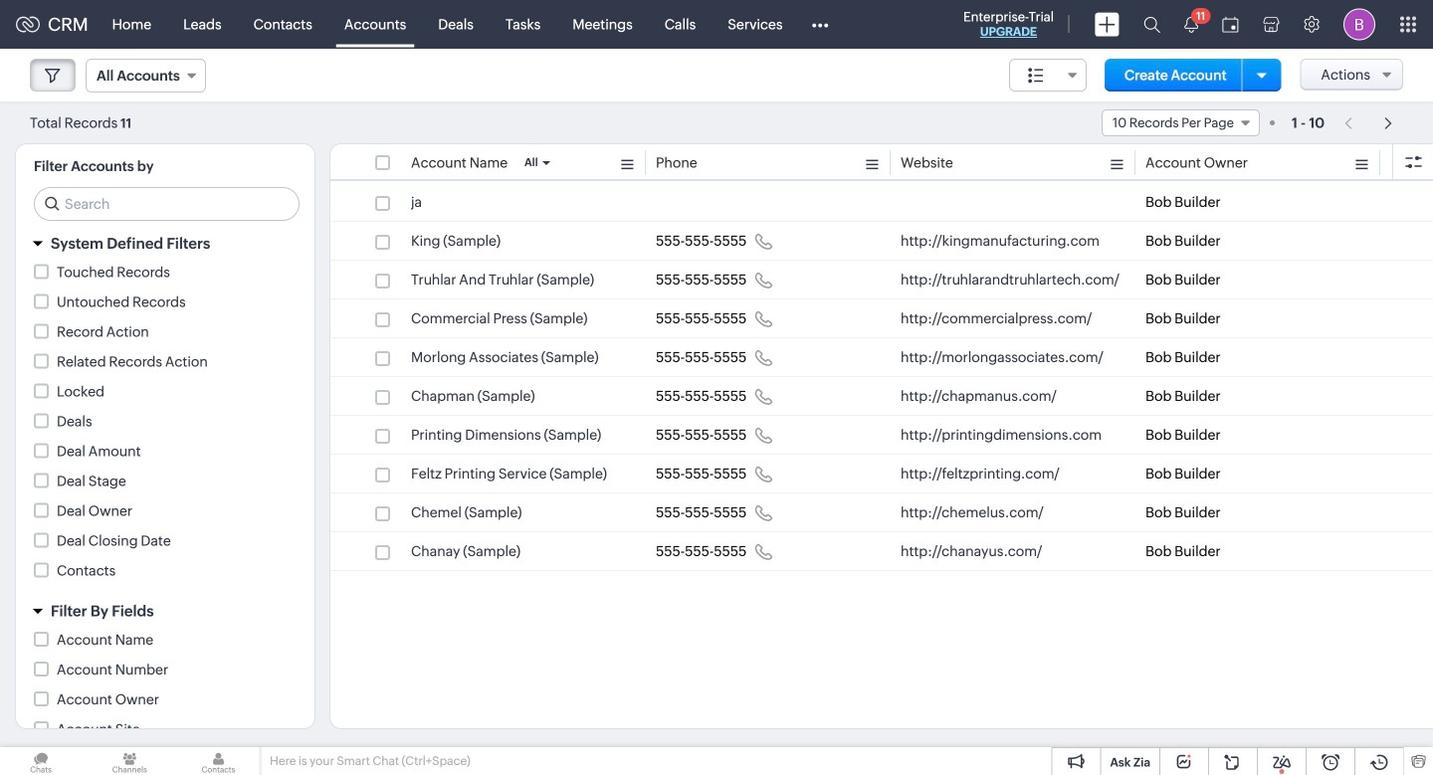 Task type: vqa. For each thing, say whether or not it's contained in the screenshot.
Search icon
yes



Task type: locate. For each thing, give the bounding box(es) containing it.
logo image
[[16, 16, 40, 32]]

signals element
[[1173, 0, 1211, 49]]

row group
[[331, 183, 1434, 572]]

search element
[[1132, 0, 1173, 49]]

Other Modules field
[[799, 8, 842, 40]]

none field size
[[1010, 59, 1087, 92]]

create menu element
[[1083, 0, 1132, 48]]

None field
[[86, 59, 206, 93], [1010, 59, 1087, 92], [1102, 110, 1261, 136], [86, 59, 206, 93], [1102, 110, 1261, 136]]



Task type: describe. For each thing, give the bounding box(es) containing it.
size image
[[1029, 67, 1045, 85]]

contacts image
[[178, 748, 259, 776]]

Search text field
[[35, 188, 299, 220]]

profile image
[[1344, 8, 1376, 40]]

search image
[[1144, 16, 1161, 33]]

profile element
[[1332, 0, 1388, 48]]

create menu image
[[1095, 12, 1120, 36]]

channels image
[[89, 748, 171, 776]]

calendar image
[[1223, 16, 1240, 32]]

chats image
[[0, 748, 82, 776]]



